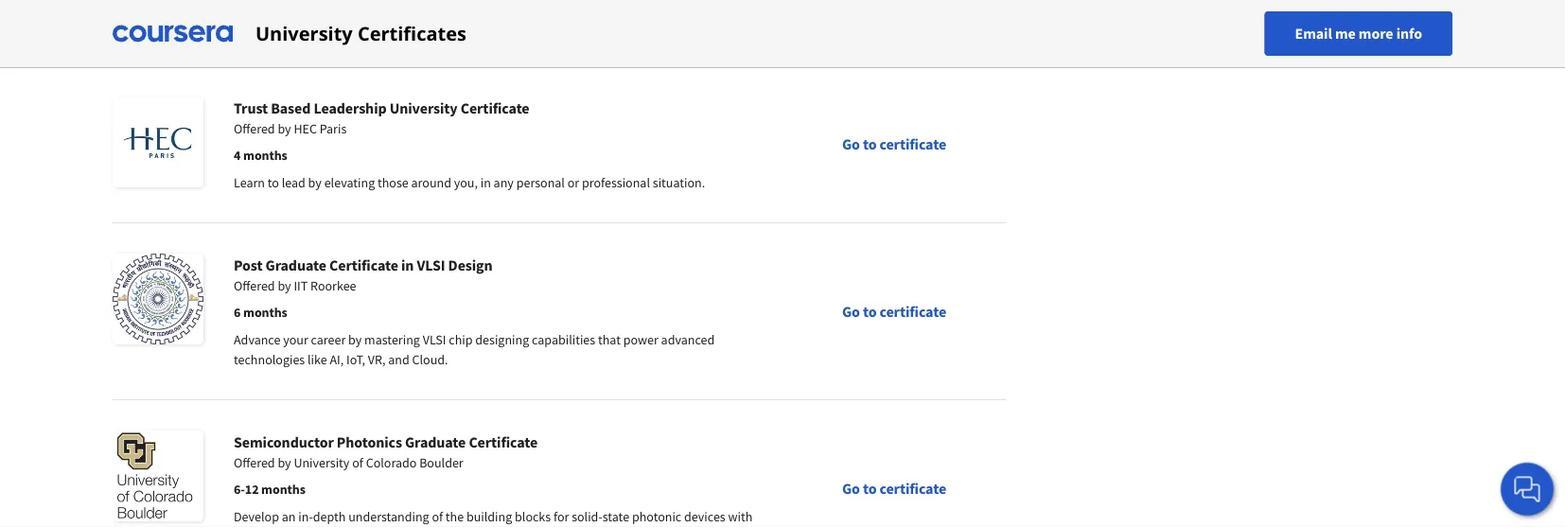 Task type: locate. For each thing, give the bounding box(es) containing it.
vlsi left the design
[[417, 256, 445, 274]]

university up based
[[256, 20, 353, 46]]

trust based leadership university certificate offered by hec paris 4 months
[[234, 98, 530, 164]]

any
[[494, 174, 514, 191]]

offered up 12
[[234, 454, 275, 471]]

go for semiconductor photonics graduate certificate
[[842, 479, 860, 498]]

2 vertical spatial certificate
[[880, 479, 947, 498]]

university inside semiconductor photonics graduate certificate offered by university of colorado boulder 6-12 months
[[294, 454, 350, 471]]

email
[[1295, 24, 1333, 43]]

to for semiconductor photonics graduate certificate
[[863, 479, 877, 498]]

advance your career by mastering vlsi chip designing capabilities that power advanced technologies like ai, iot, vr, and cloud.
[[234, 331, 715, 368]]

certificate
[[880, 135, 947, 154], [880, 302, 947, 321], [880, 479, 947, 498]]

develop an in-depth understanding of the building blocks for solid-state photonic devices with
[[234, 508, 753, 527]]

leadership
[[314, 98, 387, 117]]

6
[[234, 304, 241, 321]]

0 vertical spatial offered
[[234, 120, 275, 137]]

to for trust based leadership university certificate
[[863, 135, 877, 154]]

or
[[568, 174, 579, 191]]

months inside post graduate certificate in vlsi design offered by iit roorkee 6 months
[[243, 304, 287, 321]]

certificate for trust based leadership university certificate
[[880, 135, 947, 154]]

go to certificate for post graduate certificate in vlsi design
[[842, 302, 947, 321]]

colorado
[[366, 454, 417, 471]]

career
[[311, 331, 346, 348]]

power
[[623, 331, 659, 348]]

certificate up roorkee
[[329, 256, 398, 274]]

months inside trust based leadership university certificate offered by hec paris 4 months
[[243, 147, 287, 164]]

iot,
[[346, 351, 365, 368]]

me
[[1336, 24, 1356, 43]]

go
[[842, 135, 860, 154], [842, 302, 860, 321], [842, 479, 860, 498]]

0 vertical spatial go
[[842, 135, 860, 154]]

of left "the"
[[432, 508, 443, 525]]

vlsi inside post graduate certificate in vlsi design offered by iit roorkee 6 months
[[417, 256, 445, 274]]

3 offered from the top
[[234, 454, 275, 471]]

by up iot,
[[348, 331, 362, 348]]

1 vertical spatial offered
[[234, 277, 275, 294]]

1 vertical spatial go
[[842, 302, 860, 321]]

more
[[1359, 24, 1394, 43]]

university certificates
[[256, 20, 467, 46]]

design
[[448, 256, 493, 274]]

by inside trust based leadership university certificate offered by hec paris 4 months
[[278, 120, 291, 137]]

0 vertical spatial months
[[243, 147, 287, 164]]

university
[[256, 20, 353, 46], [390, 98, 458, 117], [294, 454, 350, 471]]

to
[[863, 135, 877, 154], [268, 174, 279, 191], [863, 302, 877, 321], [863, 479, 877, 498]]

university right leadership
[[390, 98, 458, 117]]

photonics
[[337, 433, 402, 452]]

certificate up any
[[461, 98, 530, 117]]

1 vertical spatial months
[[243, 304, 287, 321]]

hec paris image
[[113, 97, 204, 187]]

lead
[[282, 174, 306, 191]]

graduate
[[266, 256, 326, 274], [405, 433, 466, 452]]

graduate up iit
[[266, 256, 326, 274]]

months right the 4
[[243, 147, 287, 164]]

certificate
[[461, 98, 530, 117], [329, 256, 398, 274], [469, 433, 538, 452]]

certificate inside post graduate certificate in vlsi design offered by iit roorkee 6 months
[[329, 256, 398, 274]]

1 offered from the top
[[234, 120, 275, 137]]

learn
[[234, 174, 265, 191]]

1 certificate from the top
[[880, 135, 947, 154]]

months right 6
[[243, 304, 287, 321]]

1 vertical spatial certificate
[[329, 256, 398, 274]]

personal
[[516, 174, 565, 191]]

2 vertical spatial go to certificate
[[842, 479, 947, 498]]

offered down trust
[[234, 120, 275, 137]]

2 go from the top
[[842, 302, 860, 321]]

in left any
[[481, 174, 491, 191]]

1 go from the top
[[842, 135, 860, 154]]

0 vertical spatial certificate
[[880, 135, 947, 154]]

2 vertical spatial certificate
[[469, 433, 538, 452]]

offered down post
[[234, 277, 275, 294]]

3 go to certificate from the top
[[842, 479, 947, 498]]

2 vertical spatial go
[[842, 479, 860, 498]]

advanced
[[661, 331, 715, 348]]

for
[[554, 508, 569, 525]]

advance
[[234, 331, 281, 348]]

university down 'semiconductor' at left
[[294, 454, 350, 471]]

by inside semiconductor photonics graduate certificate offered by university of colorado boulder 6-12 months
[[278, 454, 291, 471]]

vlsi
[[417, 256, 445, 274], [423, 331, 446, 348]]

certificate inside semiconductor photonics graduate certificate offered by university of colorado boulder 6-12 months
[[469, 433, 538, 452]]

by right lead
[[308, 174, 322, 191]]

go to certificate
[[842, 135, 947, 154], [842, 302, 947, 321], [842, 479, 947, 498]]

you,
[[454, 174, 478, 191]]

0 vertical spatial of
[[352, 454, 363, 471]]

info
[[1397, 24, 1423, 43]]

to for post graduate certificate in vlsi design
[[863, 302, 877, 321]]

in-
[[298, 508, 313, 525]]

1 vertical spatial of
[[432, 508, 443, 525]]

1 vertical spatial in
[[401, 256, 414, 274]]

3 certificate from the top
[[880, 479, 947, 498]]

offered inside semiconductor photonics graduate certificate offered by university of colorado boulder 6-12 months
[[234, 454, 275, 471]]

of
[[352, 454, 363, 471], [432, 508, 443, 525]]

those
[[378, 174, 409, 191]]

2 vertical spatial months
[[261, 481, 306, 498]]

in left the design
[[401, 256, 414, 274]]

go to certificate for trust based leadership university certificate
[[842, 135, 947, 154]]

2 vertical spatial offered
[[234, 454, 275, 471]]

1 go to certificate from the top
[[842, 135, 947, 154]]

graduate up boulder
[[405, 433, 466, 452]]

around
[[411, 174, 451, 191]]

coursera image
[[113, 18, 233, 49]]

in inside post graduate certificate in vlsi design offered by iit roorkee 6 months
[[401, 256, 414, 274]]

in
[[481, 174, 491, 191], [401, 256, 414, 274]]

roorkee
[[311, 277, 356, 294]]

1 vertical spatial certificate
[[880, 302, 947, 321]]

vlsi up cloud.
[[423, 331, 446, 348]]

1 horizontal spatial of
[[432, 508, 443, 525]]

3 go from the top
[[842, 479, 860, 498]]

of inside the develop an in-depth understanding of the building blocks for solid-state photonic devices with
[[432, 508, 443, 525]]

0 vertical spatial graduate
[[266, 256, 326, 274]]

1 vertical spatial university
[[390, 98, 458, 117]]

professional
[[582, 174, 650, 191]]

2 vertical spatial university
[[294, 454, 350, 471]]

1 vertical spatial go to certificate
[[842, 302, 947, 321]]

of down photonics
[[352, 454, 363, 471]]

email me more info
[[1295, 24, 1423, 43]]

go for post graduate certificate in vlsi design
[[842, 302, 860, 321]]

certificate up 'building'
[[469, 433, 538, 452]]

0 horizontal spatial graduate
[[266, 256, 326, 274]]

capabilities
[[532, 331, 596, 348]]

1 vertical spatial vlsi
[[423, 331, 446, 348]]

2 offered from the top
[[234, 277, 275, 294]]

by left hec
[[278, 120, 291, 137]]

0 vertical spatial vlsi
[[417, 256, 445, 274]]

building
[[467, 508, 512, 525]]

2 certificate from the top
[[880, 302, 947, 321]]

by
[[278, 120, 291, 137], [308, 174, 322, 191], [278, 277, 291, 294], [348, 331, 362, 348], [278, 454, 291, 471]]

develop
[[234, 508, 279, 525]]

2 go to certificate from the top
[[842, 302, 947, 321]]

0 vertical spatial in
[[481, 174, 491, 191]]

0 horizontal spatial in
[[401, 256, 414, 274]]

of inside semiconductor photonics graduate certificate offered by university of colorado boulder 6-12 months
[[352, 454, 363, 471]]

months
[[243, 147, 287, 164], [243, 304, 287, 321], [261, 481, 306, 498]]

0 vertical spatial university
[[256, 20, 353, 46]]

offered inside trust based leadership university certificate offered by hec paris 4 months
[[234, 120, 275, 137]]

0 vertical spatial certificate
[[461, 98, 530, 117]]

understanding
[[348, 508, 429, 525]]

certificate for semiconductor photonics graduate certificate
[[880, 479, 947, 498]]

graduate inside post graduate certificate in vlsi design offered by iit roorkee 6 months
[[266, 256, 326, 274]]

1 horizontal spatial graduate
[[405, 433, 466, 452]]

devices
[[684, 508, 726, 525]]

0 vertical spatial go to certificate
[[842, 135, 947, 154]]

iit
[[294, 277, 308, 294]]

offered
[[234, 120, 275, 137], [234, 277, 275, 294], [234, 454, 275, 471]]

by left iit
[[278, 277, 291, 294]]

blocks
[[515, 508, 551, 525]]

1 vertical spatial graduate
[[405, 433, 466, 452]]

months up an at the left of page
[[261, 481, 306, 498]]

0 horizontal spatial of
[[352, 454, 363, 471]]

by down 'semiconductor' at left
[[278, 454, 291, 471]]



Task type: describe. For each thing, give the bounding box(es) containing it.
an
[[282, 508, 296, 525]]

1 horizontal spatial in
[[481, 174, 491, 191]]

vlsi inside advance your career by mastering vlsi chip designing capabilities that power advanced technologies like ai, iot, vr, and cloud.
[[423, 331, 446, 348]]

the
[[446, 508, 464, 525]]

hec
[[294, 120, 317, 137]]

university inside trust based leadership university certificate offered by hec paris 4 months
[[390, 98, 458, 117]]

4
[[234, 147, 241, 164]]

technologies
[[234, 351, 305, 368]]

post graduate certificate in vlsi design offered by iit roorkee 6 months
[[234, 256, 493, 321]]

certificate inside trust based leadership university certificate offered by hec paris 4 months
[[461, 98, 530, 117]]

email me more info button
[[1265, 11, 1453, 56]]

by inside advance your career by mastering vlsi chip designing capabilities that power advanced technologies like ai, iot, vr, and cloud.
[[348, 331, 362, 348]]

boulder
[[419, 454, 464, 471]]

certificate for post graduate certificate in vlsi design
[[880, 302, 947, 321]]

graduate inside semiconductor photonics graduate certificate offered by university of colorado boulder 6-12 months
[[405, 433, 466, 452]]

that
[[598, 331, 621, 348]]

chip
[[449, 331, 473, 348]]

elevating
[[324, 174, 375, 191]]

learn to lead by elevating those around you, in any personal or professional situation.
[[234, 174, 705, 191]]

situation.
[[653, 174, 705, 191]]

6-
[[234, 481, 245, 498]]

your
[[283, 331, 308, 348]]

based
[[271, 98, 311, 117]]

go to certificate for semiconductor photonics graduate certificate
[[842, 479, 947, 498]]

trust
[[234, 98, 268, 117]]

mastering
[[365, 331, 420, 348]]

iit roorkee image
[[113, 254, 204, 345]]

12
[[245, 481, 259, 498]]

months inside semiconductor photonics graduate certificate offered by university of colorado boulder 6-12 months
[[261, 481, 306, 498]]

certificates
[[358, 20, 467, 46]]

cloud.
[[412, 351, 448, 368]]

with
[[728, 508, 753, 525]]

go for trust based leadership university certificate
[[842, 135, 860, 154]]

designing
[[475, 331, 529, 348]]

post
[[234, 256, 263, 274]]

paris
[[320, 120, 347, 137]]

photonic
[[632, 508, 682, 525]]

solid-
[[572, 508, 603, 525]]

by inside post graduate certificate in vlsi design offered by iit roorkee 6 months
[[278, 277, 291, 294]]

chat with us image
[[1513, 474, 1543, 505]]

university of colorado boulder image
[[113, 431, 204, 522]]

ai,
[[330, 351, 344, 368]]

state
[[603, 508, 630, 525]]

semiconductor photonics graduate certificate offered by university of colorado boulder 6-12 months
[[234, 433, 538, 498]]

semiconductor
[[234, 433, 334, 452]]

like
[[308, 351, 327, 368]]

and
[[388, 351, 410, 368]]

depth
[[313, 508, 346, 525]]

vr,
[[368, 351, 386, 368]]

offered inside post graduate certificate in vlsi design offered by iit roorkee 6 months
[[234, 277, 275, 294]]



Task type: vqa. For each thing, say whether or not it's contained in the screenshot.


